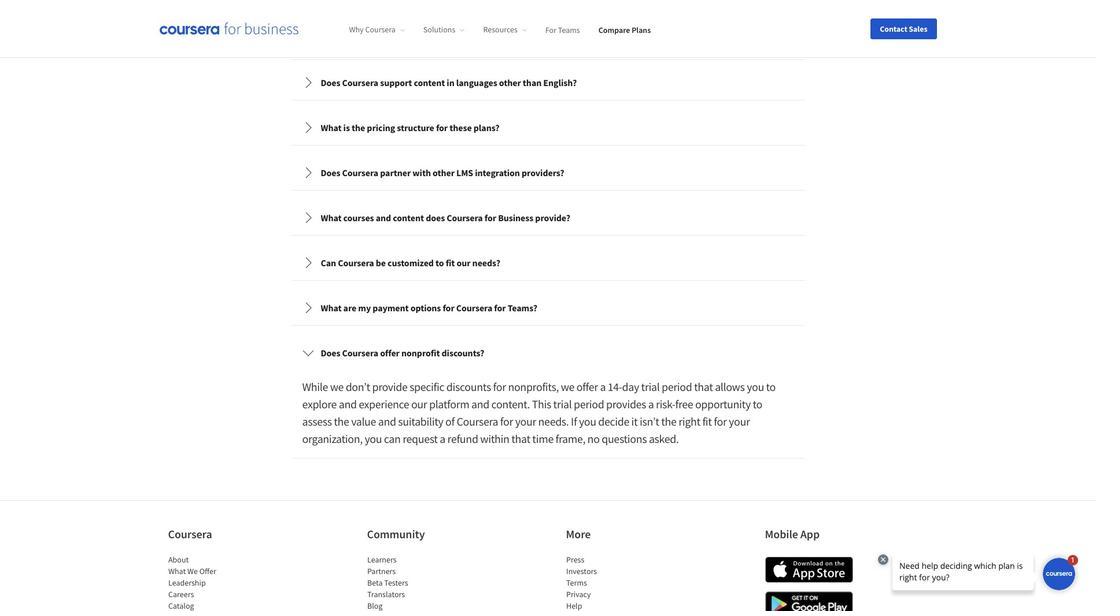 Task type: locate. For each thing, give the bounding box(es) containing it.
0 vertical spatial content
[[414, 77, 445, 88]]

coursera inside what courses and content does coursera for business provide? dropdown button
[[447, 212, 483, 224]]

and
[[376, 212, 391, 224], [339, 397, 357, 412], [471, 397, 489, 412], [378, 414, 396, 429]]

a left risk-
[[648, 397, 654, 412]]

list for more
[[566, 554, 664, 612]]

we left don't
[[330, 380, 344, 394]]

for up content.
[[493, 380, 506, 394]]

for
[[436, 122, 448, 133], [485, 212, 496, 224], [443, 302, 454, 314], [494, 302, 506, 314], [493, 380, 506, 394], [500, 414, 513, 429], [714, 414, 727, 429]]

coursera up refund
[[457, 414, 498, 429]]

help link
[[566, 601, 582, 612]]

other inside dropdown button
[[499, 77, 521, 88]]

1 vertical spatial offer
[[576, 380, 598, 394]]

1 vertical spatial our
[[411, 397, 427, 412]]

and down discounts
[[471, 397, 489, 412]]

suitability
[[398, 414, 443, 429]]

0 horizontal spatial a
[[440, 432, 445, 446]]

nonprofits,
[[508, 380, 559, 394]]

what are my payment options for coursera for teams?
[[321, 302, 537, 314]]

trial right "day"
[[641, 380, 660, 394]]

1 vertical spatial you
[[579, 414, 596, 429]]

this
[[532, 397, 551, 412]]

allows
[[715, 380, 745, 394]]

1 horizontal spatial list
[[367, 554, 465, 612]]

0 horizontal spatial period
[[574, 397, 604, 412]]

list containing about
[[168, 554, 266, 612]]

you right the allows
[[747, 380, 764, 394]]

1 vertical spatial period
[[574, 397, 604, 412]]

what inside dropdown button
[[321, 122, 342, 133]]

what down the about link
[[168, 567, 185, 577]]

does inside dropdown button
[[321, 167, 340, 178]]

1 vertical spatial trial
[[553, 397, 572, 412]]

1 vertical spatial does
[[321, 167, 340, 178]]

our left needs?
[[457, 257, 471, 269]]

0 horizontal spatial other
[[433, 167, 455, 178]]

0 horizontal spatial to
[[436, 257, 444, 269]]

what left courses
[[321, 212, 342, 224]]

0 horizontal spatial we
[[330, 380, 344, 394]]

1 list from the left
[[168, 554, 266, 612]]

within
[[480, 432, 509, 446]]

organization,
[[302, 432, 363, 446]]

0 vertical spatial does
[[321, 77, 340, 88]]

and right courses
[[376, 212, 391, 224]]

what left 'is'
[[321, 122, 342, 133]]

learners
[[367, 555, 396, 565]]

2 does from the top
[[321, 167, 340, 178]]

to right the opportunity
[[753, 397, 762, 412]]

download on the app store image
[[765, 557, 853, 583]]

careers
[[168, 590, 194, 600]]

3 does from the top
[[321, 347, 340, 359]]

content for support
[[414, 77, 445, 88]]

testers
[[384, 578, 408, 589]]

period up "free"
[[662, 380, 692, 394]]

other left lms
[[433, 167, 455, 178]]

fit right right at the bottom of the page
[[702, 414, 712, 429]]

2 vertical spatial does
[[321, 347, 340, 359]]

1 vertical spatial a
[[648, 397, 654, 412]]

you
[[747, 380, 764, 394], [579, 414, 596, 429], [365, 432, 382, 446]]

the right 'is'
[[352, 122, 365, 133]]

press
[[566, 555, 584, 565]]

these
[[450, 122, 472, 133]]

0 vertical spatial our
[[457, 257, 471, 269]]

1 vertical spatial that
[[511, 432, 530, 446]]

resources
[[483, 24, 518, 35]]

your down the opportunity
[[729, 414, 750, 429]]

does
[[321, 77, 340, 88], [321, 167, 340, 178], [321, 347, 340, 359]]

list containing learners
[[367, 554, 465, 612]]

why coursera
[[349, 24, 396, 35]]

1 vertical spatial content
[[393, 212, 424, 224]]

why coursera link
[[349, 24, 405, 35]]

1 horizontal spatial a
[[600, 380, 606, 394]]

your down content.
[[515, 414, 536, 429]]

content.
[[491, 397, 530, 412]]

0 horizontal spatial our
[[411, 397, 427, 412]]

offer
[[380, 347, 400, 359], [576, 380, 598, 394]]

1 horizontal spatial offer
[[576, 380, 598, 394]]

2 horizontal spatial list
[[566, 554, 664, 612]]

investors
[[566, 567, 597, 577]]

0 vertical spatial offer
[[380, 347, 400, 359]]

1 horizontal spatial trial
[[641, 380, 660, 394]]

get it on google play image
[[765, 592, 853, 612]]

what courses and content does coursera for business provide? button
[[293, 202, 803, 234]]

offer inside while we don't provide specific discounts for nonprofits, we offer a 14-day trial period that allows you to explore and experience our platform and content. this trial period provides a risk-free opportunity to assess the value and suitability of coursera for your needs. if you decide it isn't the right fit for your organization, you can request a refund within that time frame, no questions asked.
[[576, 380, 598, 394]]

2 vertical spatial you
[[365, 432, 382, 446]]

for left teams?
[[494, 302, 506, 314]]

other left than
[[499, 77, 521, 88]]

about link
[[168, 555, 188, 565]]

translators link
[[367, 590, 405, 600]]

2 vertical spatial a
[[440, 432, 445, 446]]

content left in
[[414, 77, 445, 88]]

0 horizontal spatial offer
[[380, 347, 400, 359]]

opportunity
[[695, 397, 751, 412]]

2 list from the left
[[367, 554, 465, 612]]

1 horizontal spatial to
[[753, 397, 762, 412]]

our up suitability
[[411, 397, 427, 412]]

1 horizontal spatial fit
[[702, 414, 712, 429]]

for down the opportunity
[[714, 414, 727, 429]]

than
[[523, 77, 542, 88]]

pricing
[[367, 122, 395, 133]]

a
[[600, 380, 606, 394], [648, 397, 654, 412], [440, 432, 445, 446]]

you left can
[[365, 432, 382, 446]]

what are my payment options for coursera for teams? button
[[293, 292, 803, 324]]

terms
[[566, 578, 587, 589]]

isn't
[[640, 414, 659, 429]]

0 horizontal spatial fit
[[446, 257, 455, 269]]

1 horizontal spatial period
[[662, 380, 692, 394]]

period up if
[[574, 397, 604, 412]]

0 vertical spatial a
[[600, 380, 606, 394]]

for teams
[[545, 24, 580, 35]]

period
[[662, 380, 692, 394], [574, 397, 604, 412]]

coursera left the 'be'
[[338, 257, 374, 269]]

content left does
[[393, 212, 424, 224]]

1 vertical spatial fit
[[702, 414, 712, 429]]

help
[[566, 601, 582, 612]]

offer left 14- at the right bottom of page
[[576, 380, 598, 394]]

coursera left partner
[[342, 167, 378, 178]]

coursera up don't
[[342, 347, 378, 359]]

about
[[168, 555, 188, 565]]

for down content.
[[500, 414, 513, 429]]

to right the allows
[[766, 380, 776, 394]]

compare
[[598, 24, 630, 35]]

0 horizontal spatial list
[[168, 554, 266, 612]]

what left are
[[321, 302, 342, 314]]

fit left needs?
[[446, 257, 455, 269]]

1 horizontal spatial that
[[694, 380, 713, 394]]

what is the pricing structure for these plans?
[[321, 122, 499, 133]]

2 horizontal spatial a
[[648, 397, 654, 412]]

careers link
[[168, 590, 194, 600]]

english?
[[543, 77, 577, 88]]

for teams link
[[545, 24, 580, 35]]

support
[[380, 77, 412, 88]]

a left 14- at the right bottom of page
[[600, 380, 606, 394]]

coursera up discounts?
[[456, 302, 492, 314]]

and inside dropdown button
[[376, 212, 391, 224]]

coursera right does
[[447, 212, 483, 224]]

coursera left the support
[[342, 77, 378, 88]]

press link
[[566, 555, 584, 565]]

1 vertical spatial other
[[433, 167, 455, 178]]

0 vertical spatial to
[[436, 257, 444, 269]]

0 vertical spatial that
[[694, 380, 713, 394]]

business
[[498, 212, 533, 224]]

2 horizontal spatial to
[[766, 380, 776, 394]]

my
[[358, 302, 371, 314]]

1 horizontal spatial your
[[729, 414, 750, 429]]

our
[[457, 257, 471, 269], [411, 397, 427, 412]]

3 list from the left
[[566, 554, 664, 612]]

1 horizontal spatial other
[[499, 77, 521, 88]]

0 vertical spatial fit
[[446, 257, 455, 269]]

request
[[403, 432, 438, 446]]

questions
[[602, 432, 647, 446]]

fit
[[446, 257, 455, 269], [702, 414, 712, 429]]

explore
[[302, 397, 337, 412]]

leadership
[[168, 578, 205, 589]]

in
[[447, 77, 454, 88]]

that left time
[[511, 432, 530, 446]]

0 horizontal spatial your
[[515, 414, 536, 429]]

you right if
[[579, 414, 596, 429]]

trial
[[641, 380, 660, 394], [553, 397, 572, 412]]

a left refund
[[440, 432, 445, 446]]

list containing press
[[566, 554, 664, 612]]

trial up needs.
[[553, 397, 572, 412]]

1 horizontal spatial we
[[561, 380, 574, 394]]

we right the nonprofits, on the bottom of page
[[561, 380, 574, 394]]

1 horizontal spatial our
[[457, 257, 471, 269]]

we
[[330, 380, 344, 394], [561, 380, 574, 394]]

that up the opportunity
[[694, 380, 713, 394]]

more
[[566, 527, 591, 542]]

mobile
[[765, 527, 798, 542]]

to right customized
[[436, 257, 444, 269]]

offer left nonprofit
[[380, 347, 400, 359]]

coursera for business image
[[159, 23, 298, 35]]

the up organization,
[[334, 414, 349, 429]]

1 your from the left
[[515, 414, 536, 429]]

0 vertical spatial other
[[499, 77, 521, 88]]

1 horizontal spatial the
[[352, 122, 365, 133]]

mobile app
[[765, 527, 820, 542]]

2 horizontal spatial you
[[747, 380, 764, 394]]

no
[[587, 432, 600, 446]]

learners link
[[367, 555, 396, 565]]

1 does from the top
[[321, 77, 340, 88]]

value
[[351, 414, 376, 429]]

contact sales button
[[871, 18, 937, 39]]

list
[[168, 554, 266, 612], [367, 554, 465, 612], [566, 554, 664, 612]]

the down risk-
[[661, 414, 676, 429]]

for left these
[[436, 122, 448, 133]]

0 horizontal spatial that
[[511, 432, 530, 446]]



Task type: vqa. For each thing, say whether or not it's contained in the screenshot.


Task type: describe. For each thing, give the bounding box(es) containing it.
courses
[[343, 212, 374, 224]]

0 vertical spatial period
[[662, 380, 692, 394]]

partner
[[380, 167, 411, 178]]

for left "business"
[[485, 212, 496, 224]]

2 horizontal spatial the
[[661, 414, 676, 429]]

while we don't provide specific discounts for nonprofits, we offer a 14-day trial period that allows you to explore and experience our platform and content. this trial period provides a risk-free opportunity to assess the value and suitability of coursera for your needs. if you decide it isn't the right fit for your organization, you can request a refund within that time frame, no questions asked.
[[302, 380, 776, 446]]

fit inside while we don't provide specific discounts for nonprofits, we offer a 14-day trial period that allows you to explore and experience our platform and content. this trial period provides a risk-free opportunity to assess the value and suitability of coursera for your needs. if you decide it isn't the right fit for your organization, you can request a refund within that time frame, no questions asked.
[[702, 414, 712, 429]]

what inside about what we offer leadership careers catalog
[[168, 567, 185, 577]]

privacy link
[[566, 590, 591, 600]]

coursera inside does coursera offer nonprofit discounts? dropdown button
[[342, 347, 378, 359]]

for
[[545, 24, 556, 35]]

investors link
[[566, 567, 597, 577]]

needs?
[[472, 257, 500, 269]]

can coursera be customized to fit our needs? button
[[293, 247, 803, 279]]

assess
[[302, 414, 332, 429]]

0 horizontal spatial you
[[365, 432, 382, 446]]

we
[[187, 567, 197, 577]]

risk-
[[656, 397, 675, 412]]

teams?
[[508, 302, 537, 314]]

2 vertical spatial to
[[753, 397, 762, 412]]

other inside dropdown button
[[433, 167, 455, 178]]

asked.
[[649, 432, 679, 446]]

our inside while we don't provide specific discounts for nonprofits, we offer a 14-day trial period that allows you to explore and experience our platform and content. this trial period provides a risk-free opportunity to assess the value and suitability of coursera for your needs. if you decide it isn't the right fit for your organization, you can request a refund within that time frame, no questions asked.
[[411, 397, 427, 412]]

experience
[[359, 397, 409, 412]]

can coursera be customized to fit our needs?
[[321, 257, 500, 269]]

does coursera support content in languages other than english? button
[[293, 66, 803, 99]]

0 vertical spatial trial
[[641, 380, 660, 394]]

coursera right why
[[365, 24, 396, 35]]

decide
[[598, 414, 629, 429]]

contact
[[880, 23, 907, 34]]

languages
[[456, 77, 497, 88]]

provide
[[372, 380, 407, 394]]

catalog
[[168, 601, 194, 612]]

beta
[[367, 578, 382, 589]]

it
[[631, 414, 638, 429]]

the inside dropdown button
[[352, 122, 365, 133]]

customized
[[388, 257, 434, 269]]

needs.
[[538, 414, 569, 429]]

2 your from the left
[[729, 414, 750, 429]]

compare plans link
[[598, 24, 651, 35]]

leadership link
[[168, 578, 205, 589]]

press investors terms privacy help
[[566, 555, 597, 612]]

plans
[[632, 24, 651, 35]]

coursera inside does coursera partner with other lms integration providers? dropdown button
[[342, 167, 378, 178]]

coursera inside what are my payment options for coursera for teams? dropdown button
[[456, 302, 492, 314]]

if
[[571, 414, 577, 429]]

coursera inside does coursera support content in languages other than english? dropdown button
[[342, 77, 378, 88]]

0 horizontal spatial trial
[[553, 397, 572, 412]]

0 vertical spatial you
[[747, 380, 764, 394]]

1 horizontal spatial you
[[579, 414, 596, 429]]

can
[[321, 257, 336, 269]]

provides
[[606, 397, 646, 412]]

and down experience
[[378, 414, 396, 429]]

does coursera partner with other lms integration providers?
[[321, 167, 564, 178]]

integration
[[475, 167, 520, 178]]

frame,
[[556, 432, 585, 446]]

list for coursera
[[168, 554, 266, 612]]

1 we from the left
[[330, 380, 344, 394]]

payment
[[373, 302, 409, 314]]

platform
[[429, 397, 469, 412]]

what we offer link
[[168, 567, 216, 577]]

free
[[675, 397, 693, 412]]

providers?
[[522, 167, 564, 178]]

partners link
[[367, 567, 395, 577]]

content for and
[[393, 212, 424, 224]]

discounts
[[446, 380, 491, 394]]

offer inside dropdown button
[[380, 347, 400, 359]]

what for what are my payment options for coursera for teams?
[[321, 302, 342, 314]]

terms link
[[566, 578, 587, 589]]

coursera inside can coursera be customized to fit our needs? dropdown button
[[338, 257, 374, 269]]

list for community
[[367, 554, 465, 612]]

our inside dropdown button
[[457, 257, 471, 269]]

blog link
[[367, 601, 382, 612]]

refund
[[447, 432, 478, 446]]

structure
[[397, 122, 434, 133]]

of
[[445, 414, 455, 429]]

for inside dropdown button
[[436, 122, 448, 133]]

coursera inside while we don't provide specific discounts for nonprofits, we offer a 14-day trial period that allows you to explore and experience our platform and content. this trial period provides a risk-free opportunity to assess the value and suitability of coursera for your needs. if you decide it isn't the right fit for your organization, you can request a refund within that time frame, no questions asked.
[[457, 414, 498, 429]]

coursera up about
[[168, 527, 212, 542]]

does for does coursera partner with other lms integration providers?
[[321, 167, 340, 178]]

about what we offer leadership careers catalog
[[168, 555, 216, 612]]

don't
[[346, 380, 370, 394]]

and down don't
[[339, 397, 357, 412]]

privacy
[[566, 590, 591, 600]]

what for what is the pricing structure for these plans?
[[321, 122, 342, 133]]

does coursera offer nonprofit discounts? button
[[293, 337, 803, 369]]

0 horizontal spatial the
[[334, 414, 349, 429]]

does coursera support content in languages other than english?
[[321, 77, 577, 88]]

offer
[[199, 567, 216, 577]]

plans?
[[474, 122, 499, 133]]

provide?
[[535, 212, 570, 224]]

does coursera partner with other lms integration providers? button
[[293, 156, 803, 189]]

solutions link
[[423, 24, 465, 35]]

solutions
[[423, 24, 455, 35]]

what courses and content does coursera for business provide?
[[321, 212, 570, 224]]

does for does coursera offer nonprofit discounts?
[[321, 347, 340, 359]]

what for what courses and content does coursera for business provide?
[[321, 212, 342, 224]]

community
[[367, 527, 425, 542]]

contact sales
[[880, 23, 927, 34]]

1 vertical spatial to
[[766, 380, 776, 394]]

why
[[349, 24, 364, 35]]

2 we from the left
[[561, 380, 574, 394]]

does for does coursera support content in languages other than english?
[[321, 77, 340, 88]]

sales
[[909, 23, 927, 34]]

does
[[426, 212, 445, 224]]

discounts?
[[442, 347, 484, 359]]

nonprofit
[[401, 347, 440, 359]]

to inside dropdown button
[[436, 257, 444, 269]]

what is the pricing structure for these plans? button
[[293, 111, 803, 144]]

fit inside dropdown button
[[446, 257, 455, 269]]

does coursera offer nonprofit discounts?
[[321, 347, 484, 359]]

app
[[800, 527, 820, 542]]

time
[[532, 432, 553, 446]]

for right options
[[443, 302, 454, 314]]



